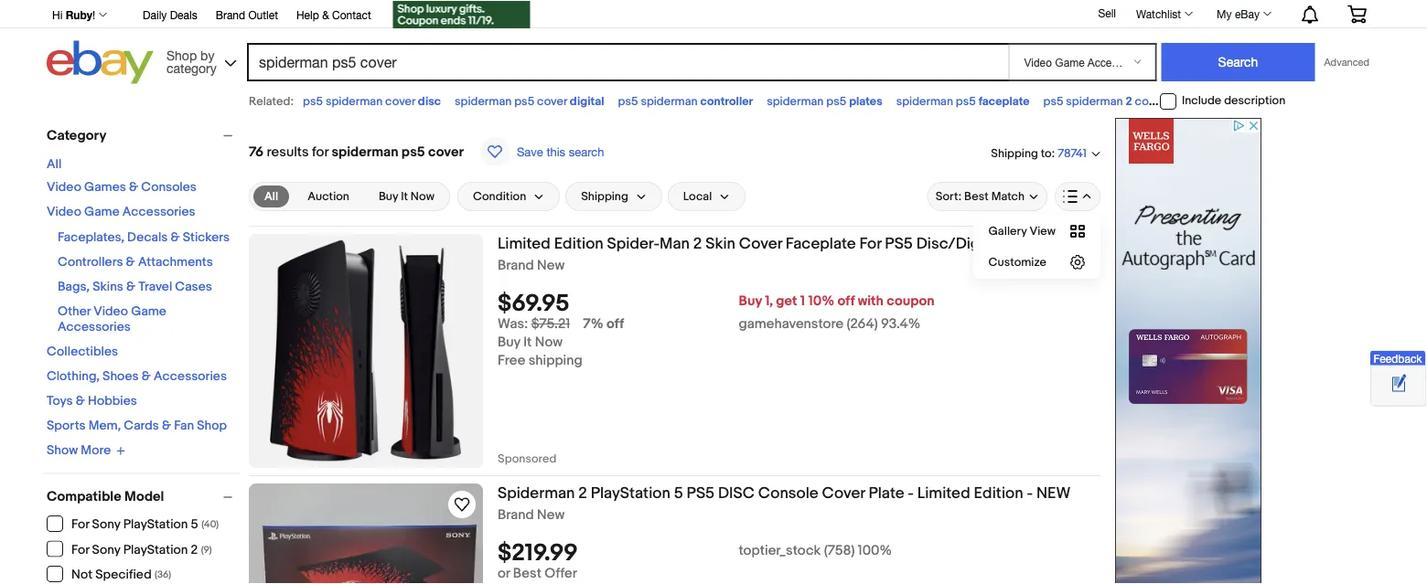 Task type: locate. For each thing, give the bounding box(es) containing it.
ps5 inside spiderman 2 playstation 5 ps5 disc console cover plate - limited edition - new brand new
[[687, 484, 715, 503]]

1 vertical spatial edition
[[974, 484, 1024, 503]]

auction
[[308, 190, 350, 204]]

hi
[[52, 8, 63, 21]]

condition
[[473, 190, 526, 204]]

0 vertical spatial sony
[[92, 518, 120, 533]]

with
[[858, 293, 884, 310]]

1,
[[765, 293, 773, 310]]

0 horizontal spatial shipping
[[581, 190, 629, 204]]

0 vertical spatial ps5
[[885, 234, 913, 253]]

1 vertical spatial sony
[[92, 543, 120, 558]]

1 vertical spatial buy
[[739, 293, 762, 310]]

0 horizontal spatial ps5
[[687, 484, 715, 503]]

0 horizontal spatial off
[[607, 316, 624, 333]]

hobbies
[[88, 394, 137, 410]]

accessories up collectibles
[[58, 320, 131, 335]]

playstation inside spiderman 2 playstation 5 ps5 disc console cover plate - limited edition - new brand new
[[591, 484, 671, 503]]

new
[[537, 258, 565, 274], [537, 507, 565, 524]]

5 for (40)
[[191, 518, 198, 533]]

controllers
[[58, 255, 123, 270]]

it inside buy it now link
[[401, 190, 408, 204]]

all link down 76
[[253, 186, 289, 208]]

0 vertical spatial now
[[411, 190, 435, 204]]

match
[[992, 190, 1025, 204]]

best inside dropdown button
[[965, 190, 989, 204]]

1 vertical spatial shipping
[[581, 190, 629, 204]]

cover right skin
[[739, 234, 782, 253]]

now down $75.21
[[535, 335, 563, 351]]

for for for sony playstation 5
[[71, 518, 89, 533]]

for right the faceplate
[[860, 234, 882, 253]]

new down spiderman
[[537, 507, 565, 524]]

2 vertical spatial for
[[71, 543, 89, 558]]

1 horizontal spatial now
[[535, 335, 563, 351]]

& right toys
[[76, 394, 85, 410]]

brand
[[216, 8, 245, 21], [498, 258, 534, 274], [498, 507, 534, 524]]

to
[[1041, 146, 1052, 160]]

- right plate
[[908, 484, 914, 503]]

0 horizontal spatial edition
[[554, 234, 604, 253]]

0 vertical spatial playstation
[[591, 484, 671, 503]]

cover
[[385, 94, 415, 108], [537, 94, 567, 108], [1135, 94, 1166, 108], [1262, 94, 1292, 108], [428, 144, 464, 160]]

brand left outlet
[[216, 8, 245, 21]]

shop right fan
[[197, 419, 227, 434]]

0 vertical spatial all link
[[47, 157, 62, 173]]

ps5 left disc
[[687, 484, 715, 503]]

1 horizontal spatial -
[[1027, 484, 1033, 503]]

0 vertical spatial brand
[[216, 8, 245, 21]]

cover for ps5 spiderman cover
[[1262, 94, 1292, 108]]

2 right spiderman
[[579, 484, 587, 503]]

local
[[683, 190, 712, 204]]

shop
[[167, 48, 197, 63], [197, 419, 227, 434]]

compatible model
[[47, 489, 164, 506]]

spiderman right disc
[[455, 94, 512, 108]]

0 horizontal spatial buy
[[379, 190, 398, 204]]

ps5 up buy it now
[[402, 144, 425, 160]]

new inside limited edition spider-man 2 skin cover faceplate for ps5 disc/digital console brand new
[[537, 258, 565, 274]]

0 vertical spatial all
[[47, 157, 62, 173]]

all
[[47, 157, 62, 173], [264, 189, 278, 204]]

shipping for shipping
[[581, 190, 629, 204]]

spider-
[[607, 234, 660, 253]]

console up "customize"
[[1006, 234, 1066, 253]]

$69.95
[[498, 290, 570, 319]]

(758)
[[824, 543, 855, 560]]

2 vertical spatial playstation
[[123, 543, 188, 558]]

toys
[[47, 394, 73, 410]]

1 horizontal spatial console
[[1006, 234, 1066, 253]]

0 vertical spatial shop
[[167, 48, 197, 63]]

spiderman up the 76 results for spiderman ps5 cover on the top
[[326, 94, 383, 108]]

limited down 'condition' dropdown button
[[498, 234, 551, 253]]

new up $69.95
[[537, 258, 565, 274]]

1 new from the top
[[537, 258, 565, 274]]

ruby
[[66, 8, 92, 21]]

ps5 inside limited edition spider-man 2 skin cover faceplate for ps5 disc/digital console brand new
[[885, 234, 913, 253]]

collectibles link
[[47, 345, 118, 360]]

buy left 1,
[[739, 293, 762, 310]]

1 - from the left
[[908, 484, 914, 503]]

shipping inside dropdown button
[[581, 190, 629, 204]]

cover down disc
[[428, 144, 464, 160]]

1 horizontal spatial all
[[264, 189, 278, 204]]

1 horizontal spatial shipping
[[991, 146, 1039, 160]]

1 horizontal spatial 5
[[674, 484, 683, 503]]

spiderman right "controller"
[[767, 94, 824, 108]]

1 vertical spatial game
[[131, 304, 166, 320]]

0 vertical spatial buy
[[379, 190, 398, 204]]

for for for sony playstation 2
[[71, 543, 89, 558]]

console inside spiderman 2 playstation 5 ps5 disc console cover plate - limited edition - new brand new
[[758, 484, 819, 503]]

sony
[[92, 518, 120, 533], [92, 543, 120, 558]]

0 vertical spatial shipping
[[991, 146, 1039, 160]]

spiderman up 78741 at the top right
[[1066, 94, 1123, 108]]

cover for spiderman ps5 cover digital
[[537, 94, 567, 108]]

0 vertical spatial it
[[401, 190, 408, 204]]

game down the games
[[84, 205, 120, 220]]

description
[[1225, 94, 1286, 108]]

brand outlet link
[[216, 5, 278, 26]]

brand up $69.95
[[498, 258, 534, 274]]

1 vertical spatial playstation
[[123, 518, 188, 533]]

& left fan
[[162, 419, 171, 434]]

(36)
[[155, 570, 171, 582]]

brand down spiderman
[[498, 507, 534, 524]]

2 vertical spatial brand
[[498, 507, 534, 524]]

:
[[1052, 146, 1055, 160]]

ps5 spiderman cover disc
[[303, 94, 441, 108]]

spiderman 2 playstation 5 ps5 disc console cover plate - limited edition - new heading
[[498, 484, 1071, 503]]

1 horizontal spatial best
[[965, 190, 989, 204]]

game down travel
[[131, 304, 166, 320]]

ps5 up save
[[514, 94, 535, 108]]

ps5 right faceplate
[[1044, 94, 1064, 108]]

-
[[908, 484, 914, 503], [1027, 484, 1033, 503]]

gallery
[[989, 224, 1027, 239]]

1 vertical spatial off
[[607, 316, 624, 333]]

5 left (40)
[[191, 518, 198, 533]]

my ebay link
[[1207, 3, 1280, 25]]

sony for for sony playstation 5
[[92, 518, 120, 533]]

1 vertical spatial new
[[537, 507, 565, 524]]

0 horizontal spatial best
[[513, 566, 542, 583]]

limited edition spider-man 2 skin cover faceplate for ps5 disc/digital console brand new
[[498, 234, 1066, 274]]

spiderman 2 playstation 5 ps5 disc console cover plate - limited edition - new image
[[249, 484, 483, 585]]

1 vertical spatial accessories
[[58, 320, 131, 335]]

off left with
[[838, 293, 855, 310]]

1 vertical spatial console
[[758, 484, 819, 503]]

1 vertical spatial all link
[[253, 186, 289, 208]]

it
[[401, 190, 408, 204], [524, 335, 532, 351]]

my
[[1217, 7, 1232, 20]]

daily deals
[[143, 8, 197, 21]]

2 new from the top
[[537, 507, 565, 524]]

0 horizontal spatial console
[[758, 484, 819, 503]]

edition inside limited edition spider-man 2 skin cover faceplate for ps5 disc/digital console brand new
[[554, 234, 604, 253]]

shipping down search
[[581, 190, 629, 204]]

1 vertical spatial now
[[535, 335, 563, 351]]

controller
[[701, 94, 753, 108]]

video game accessories link
[[47, 205, 196, 220]]

0 vertical spatial best
[[965, 190, 989, 204]]

cover left "digital"
[[537, 94, 567, 108]]

spiderman ps5 plates
[[767, 94, 883, 108]]

console right disc
[[758, 484, 819, 503]]

1 horizontal spatial edition
[[974, 484, 1024, 503]]

- left new
[[1027, 484, 1033, 503]]

accessories up fan
[[154, 369, 227, 385]]

more
[[81, 443, 111, 459]]

& up attachments
[[171, 230, 180, 246]]

video left the games
[[47, 180, 81, 195]]

none submit inside shop by category banner
[[1162, 43, 1315, 81]]

buy down the 76 results for spiderman ps5 cover on the top
[[379, 190, 398, 204]]

1 vertical spatial ps5
[[687, 484, 715, 503]]

spiderman right "for"
[[332, 144, 399, 160]]

2 inside spiderman 2 playstation 5 ps5 disc console cover plate - limited edition - new brand new
[[579, 484, 587, 503]]

best right or
[[513, 566, 542, 583]]

show more
[[47, 443, 111, 459]]

shipping left to
[[991, 146, 1039, 160]]

limited
[[498, 234, 551, 253], [918, 484, 971, 503]]

game inside faceplates, decals & stickers controllers & attachments bags, skins & travel cases other video game accessories
[[131, 304, 166, 320]]

category button
[[47, 127, 241, 144]]

search
[[569, 145, 604, 159]]

feedback
[[1374, 353, 1423, 366]]

best right sort:
[[965, 190, 989, 204]]

1 horizontal spatial limited
[[918, 484, 971, 503]]

shop left by
[[167, 48, 197, 63]]

2 horizontal spatial buy
[[739, 293, 762, 310]]

for up not
[[71, 543, 89, 558]]

1 vertical spatial all
[[264, 189, 278, 204]]

None submit
[[1162, 43, 1315, 81]]

0 vertical spatial new
[[537, 258, 565, 274]]

off
[[838, 293, 855, 310], [607, 316, 624, 333]]

cover left include
[[1135, 94, 1166, 108]]

disc/digital
[[917, 234, 1002, 253]]

my ebay
[[1217, 7, 1260, 20]]

2 left skin
[[693, 234, 702, 253]]

& up bags, skins & travel cases link
[[126, 255, 135, 270]]

cover left disc
[[385, 94, 415, 108]]

1 sony from the top
[[92, 518, 120, 533]]

edition left spider-
[[554, 234, 604, 253]]

shipping inside shipping to : 78741
[[991, 146, 1039, 160]]

for down "compatible"
[[71, 518, 89, 533]]

2 sony from the top
[[92, 543, 120, 558]]

ps5 left description
[[1180, 94, 1200, 108]]

5 left disc
[[674, 484, 683, 503]]

stickers
[[183, 230, 230, 246]]

0 horizontal spatial 5
[[191, 518, 198, 533]]

0 horizontal spatial it
[[401, 190, 408, 204]]

games
[[84, 180, 126, 195]]

0 horizontal spatial limited
[[498, 234, 551, 253]]

auction link
[[297, 186, 360, 208]]

all down 'results'
[[264, 189, 278, 204]]

video
[[47, 180, 81, 195], [47, 205, 81, 220], [94, 304, 128, 320]]

All selected text field
[[264, 189, 278, 205]]

1 vertical spatial shop
[[197, 419, 227, 434]]

0 vertical spatial for
[[860, 234, 882, 253]]

0 horizontal spatial now
[[411, 190, 435, 204]]

sony up not specified (36)
[[92, 543, 120, 558]]

cover right include
[[1262, 94, 1292, 108]]

0 vertical spatial video
[[47, 180, 81, 195]]

console
[[1006, 234, 1066, 253], [758, 484, 819, 503]]

1 vertical spatial it
[[524, 335, 532, 351]]

limited right plate
[[918, 484, 971, 503]]

controllers & attachments link
[[58, 255, 213, 270]]

0 horizontal spatial -
[[908, 484, 914, 503]]

video down skins
[[94, 304, 128, 320]]

2 left include
[[1126, 94, 1133, 108]]

& right help
[[322, 8, 329, 21]]

1 vertical spatial brand
[[498, 258, 534, 274]]

sports mem, cards & fan shop link
[[47, 419, 227, 434]]

1 horizontal spatial buy
[[498, 335, 521, 351]]

shipping
[[991, 146, 1039, 160], [581, 190, 629, 204]]

1 vertical spatial video
[[47, 205, 81, 220]]

1 horizontal spatial ps5
[[885, 234, 913, 253]]

0 vertical spatial edition
[[554, 234, 604, 253]]

1 vertical spatial best
[[513, 566, 542, 583]]

include description
[[1182, 94, 1286, 108]]

save this search
[[517, 145, 604, 159]]

compatible model button
[[47, 489, 241, 506]]

ps5 spiderman controller
[[618, 94, 753, 108]]

spiderman
[[326, 94, 383, 108], [455, 94, 512, 108], [641, 94, 698, 108], [767, 94, 824, 108], [897, 94, 954, 108], [1066, 94, 1123, 108], [1202, 94, 1259, 108], [332, 144, 399, 160]]

now left condition at the left top of page
[[411, 190, 435, 204]]

cover left plate
[[822, 484, 865, 503]]

video inside faceplates, decals & stickers controllers & attachments bags, skins & travel cases other video game accessories
[[94, 304, 128, 320]]

1 horizontal spatial it
[[524, 335, 532, 351]]

playstation for (9)
[[123, 543, 188, 558]]

playstation
[[591, 484, 671, 503], [123, 518, 188, 533], [123, 543, 188, 558]]

bags, skins & travel cases link
[[58, 280, 212, 295]]

buy up 'free'
[[498, 335, 521, 351]]

customize
[[989, 256, 1047, 270]]

1 vertical spatial limited
[[918, 484, 971, 503]]

1 horizontal spatial game
[[131, 304, 166, 320]]

0 vertical spatial console
[[1006, 234, 1066, 253]]

video up the faceplates,
[[47, 205, 81, 220]]

2 vertical spatial video
[[94, 304, 128, 320]]

sony down 'compatible model'
[[92, 518, 120, 533]]

main content
[[249, 118, 1101, 585]]

0 horizontal spatial cover
[[739, 234, 782, 253]]

100%
[[858, 543, 892, 560]]

collectibles
[[47, 345, 118, 360]]

contact
[[332, 8, 371, 21]]

shop by category button
[[158, 41, 241, 80]]

all link down category
[[47, 157, 62, 173]]

off right 7%
[[607, 316, 624, 333]]

1 horizontal spatial off
[[838, 293, 855, 310]]

advanced
[[1325, 56, 1370, 68]]

0 vertical spatial game
[[84, 205, 120, 220]]

collectibles clothing, shoes & accessories toys & hobbies sports mem, cards & fan shop
[[47, 345, 227, 434]]

0 vertical spatial cover
[[739, 234, 782, 253]]

it down the 76 results for spiderman ps5 cover on the top
[[401, 190, 408, 204]]

gallery view link
[[974, 216, 1100, 247]]

(264)
[[847, 316, 878, 333]]

spiderman inside main content
[[332, 144, 399, 160]]

5 inside spiderman 2 playstation 5 ps5 disc console cover plate - limited edition - new brand new
[[674, 484, 683, 503]]

0 vertical spatial 5
[[674, 484, 683, 503]]

local button
[[668, 182, 746, 211]]

include
[[1182, 94, 1222, 108]]

mem,
[[88, 419, 121, 434]]

2 vertical spatial buy
[[498, 335, 521, 351]]

1 horizontal spatial cover
[[822, 484, 865, 503]]

2 vertical spatial accessories
[[154, 369, 227, 385]]

video for video games & consoles
[[47, 180, 81, 195]]

1 vertical spatial for
[[71, 518, 89, 533]]

& right "shoes"
[[142, 369, 151, 385]]

accessories down 'consoles'
[[122, 205, 196, 220]]

sell link
[[1090, 7, 1125, 19]]

1 vertical spatial 5
[[191, 518, 198, 533]]

0 vertical spatial limited
[[498, 234, 551, 253]]

0 horizontal spatial all
[[47, 157, 62, 173]]

ps5 up the coupon
[[885, 234, 913, 253]]

watch spiderman 2 playstation 5 ps5 disc console cover plate - limited edition - new image
[[451, 494, 473, 516]]

cards
[[124, 419, 159, 434]]

1 vertical spatial cover
[[822, 484, 865, 503]]

sort: best match button
[[928, 182, 1048, 211]]

all link
[[47, 157, 62, 173], [253, 186, 289, 208]]

edition left new
[[974, 484, 1024, 503]]

condition button
[[457, 182, 560, 211]]

spiderman down search for anything text box
[[641, 94, 698, 108]]

all down category
[[47, 157, 62, 173]]

get the coupon image
[[393, 1, 531, 28]]

it down was: $75.21
[[524, 335, 532, 351]]

0 horizontal spatial all link
[[47, 157, 62, 173]]



Task type: vqa. For each thing, say whether or not it's contained in the screenshot.
'PET'
no



Task type: describe. For each thing, give the bounding box(es) containing it.
faceplate
[[979, 94, 1030, 108]]

toys & hobbies link
[[47, 394, 137, 410]]

disc
[[718, 484, 755, 503]]

offer
[[545, 566, 577, 583]]

2 left (9)
[[191, 543, 198, 558]]

for sony playstation 5 (40)
[[71, 518, 219, 533]]

advertisement region
[[1116, 118, 1262, 585]]

ebay
[[1235, 7, 1260, 20]]

decals
[[127, 230, 168, 246]]

specified
[[95, 568, 152, 583]]

2 - from the left
[[1027, 484, 1033, 503]]

limited inside limited edition spider-man 2 skin cover faceplate for ps5 disc/digital console brand new
[[498, 234, 551, 253]]

sort:
[[936, 190, 962, 204]]

toptier_stock (758) 100% or best offer
[[498, 543, 892, 583]]

help & contact
[[296, 8, 371, 21]]

it inside gamehavenstore (264) 93.4% buy it now free shipping
[[524, 335, 532, 351]]

gamehavenstore (264) 93.4% buy it now free shipping
[[498, 316, 921, 369]]

1 horizontal spatial all link
[[253, 186, 289, 208]]

main content containing $69.95
[[249, 118, 1101, 585]]

bags,
[[58, 280, 90, 295]]

7% off
[[583, 316, 624, 333]]

shop inside collectibles clothing, shoes & accessories toys & hobbies sports mem, cards & fan shop
[[197, 419, 227, 434]]

buy for buy 1, get 1 10% off with coupon
[[739, 293, 762, 310]]

compatible
[[47, 489, 121, 506]]

1
[[801, 293, 805, 310]]

brand inside spiderman 2 playstation 5 ps5 disc console cover plate - limited edition - new brand new
[[498, 507, 534, 524]]

playstation for (40)
[[123, 518, 188, 533]]

spiderman ps5 faceplate
[[897, 94, 1030, 108]]

limited inside spiderman 2 playstation 5 ps5 disc console cover plate - limited edition - new brand new
[[918, 484, 971, 503]]

skin
[[706, 234, 736, 253]]

digital
[[570, 94, 604, 108]]

ps5 spiderman 2 cover
[[1044, 94, 1166, 108]]

edition inside spiderman 2 playstation 5 ps5 disc console cover plate - limited edition - new brand new
[[974, 484, 1024, 503]]

ps5 down search for anything text box
[[618, 94, 638, 108]]

not
[[71, 568, 93, 583]]

buy inside gamehavenstore (264) 93.4% buy it now free shipping
[[498, 335, 521, 351]]

cover for ps5 spiderman cover disc
[[385, 94, 415, 108]]

or
[[498, 566, 510, 583]]

view
[[1030, 224, 1056, 239]]

gallery view
[[989, 224, 1056, 239]]

listing options selector. list view selected. image
[[1063, 189, 1093, 204]]

for
[[312, 144, 329, 160]]

gamehavenstore
[[739, 316, 844, 333]]

fan
[[174, 419, 194, 434]]

76 results for spiderman ps5 cover
[[249, 144, 464, 160]]

other video game accessories link
[[58, 304, 166, 335]]

attachments
[[138, 255, 213, 270]]

new inside spiderman 2 playstation 5 ps5 disc console cover plate - limited edition - new brand new
[[537, 507, 565, 524]]

ps5 left plates
[[827, 94, 847, 108]]

ps5 right related:
[[303, 94, 323, 108]]

& inside "account" navigation
[[322, 8, 329, 21]]

2 inside limited edition spider-man 2 skin cover faceplate for ps5 disc/digital console brand new
[[693, 234, 702, 253]]

watchlist
[[1137, 7, 1182, 20]]

clothing, shoes & accessories link
[[47, 369, 227, 385]]

spiderman
[[498, 484, 575, 503]]

coupon
[[887, 293, 935, 310]]

sort: best match
[[936, 190, 1025, 204]]

0 vertical spatial accessories
[[122, 205, 196, 220]]

for inside limited edition spider-man 2 skin cover faceplate for ps5 disc/digital console brand new
[[860, 234, 882, 253]]

your shopping cart image
[[1347, 5, 1368, 23]]

0 horizontal spatial game
[[84, 205, 120, 220]]

results
[[267, 144, 309, 160]]

shop by category banner
[[42, 0, 1381, 89]]

10%
[[808, 293, 835, 310]]

free
[[498, 353, 526, 369]]

skins
[[93, 280, 123, 295]]

accessories inside faceplates, decals & stickers controllers & attachments bags, skins & travel cases other video game accessories
[[58, 320, 131, 335]]

buy it now
[[379, 190, 435, 204]]

cover inside main content
[[428, 144, 464, 160]]

cover inside limited edition spider-man 2 skin cover faceplate for ps5 disc/digital console brand new
[[739, 234, 782, 253]]

console inside limited edition spider-man 2 skin cover faceplate for ps5 disc/digital console brand new
[[1006, 234, 1066, 253]]

customize button
[[974, 247, 1100, 278]]

(9)
[[201, 545, 212, 556]]

brand inside limited edition spider-man 2 skin cover faceplate for ps5 disc/digital console brand new
[[498, 258, 534, 274]]

was:
[[498, 316, 528, 333]]

for sony playstation 2 (9)
[[71, 543, 212, 558]]

Search for anything text field
[[250, 45, 1005, 80]]

video for video game accessories
[[47, 205, 81, 220]]

buy it now link
[[368, 186, 446, 208]]

faceplates, decals & stickers controllers & attachments bags, skins & travel cases other video game accessories
[[58, 230, 230, 335]]

5 for ps5
[[674, 484, 683, 503]]

sony for for sony playstation 2
[[92, 543, 120, 558]]

limited edition spider-man 2 skin cover faceplate for ps5 disc/digital console image
[[249, 234, 483, 469]]

watchlist link
[[1127, 3, 1202, 25]]

$219.99
[[498, 540, 578, 568]]

accessories inside collectibles clothing, shoes & accessories toys & hobbies sports mem, cards & fan shop
[[154, 369, 227, 385]]

clothing,
[[47, 369, 100, 385]]

limited edition spider-man 2 skin cover faceplate for ps5 disc/digital console heading
[[498, 234, 1066, 253]]

show
[[47, 443, 78, 459]]

7%
[[583, 316, 604, 333]]

plates
[[849, 94, 883, 108]]

advanced link
[[1315, 44, 1379, 81]]

spiderman down my
[[1202, 94, 1259, 108]]

0 vertical spatial off
[[838, 293, 855, 310]]

cover inside spiderman 2 playstation 5 ps5 disc console cover plate - limited edition - new brand new
[[822, 484, 865, 503]]

faceplates, decals & stickers link
[[58, 230, 230, 246]]

best inside 'toptier_stock (758) 100% or best offer'
[[513, 566, 542, 583]]

shipping to : 78741
[[991, 146, 1087, 161]]

faceplate
[[786, 234, 856, 253]]

category
[[167, 60, 217, 75]]

hi ruby !
[[52, 8, 95, 21]]

daily
[[143, 8, 167, 21]]

brand inside 'link'
[[216, 8, 245, 21]]

& up video game accessories link
[[129, 180, 138, 195]]

buy for buy it now
[[379, 190, 398, 204]]

brand outlet
[[216, 8, 278, 21]]

toptier_stock
[[739, 543, 821, 560]]

account navigation
[[42, 0, 1381, 31]]

spiderman ps5 cover digital
[[455, 94, 604, 108]]

spiderman 2 playstation 5 ps5 disc console cover plate - limited edition - new link
[[498, 484, 1101, 507]]

shipping for shipping to : 78741
[[991, 146, 1039, 160]]

now inside gamehavenstore (264) 93.4% buy it now free shipping
[[535, 335, 563, 351]]

new
[[1037, 484, 1071, 503]]

travel
[[138, 280, 172, 295]]

ps5 left faceplate
[[956, 94, 976, 108]]

spiderman right plates
[[897, 94, 954, 108]]

!
[[92, 8, 95, 21]]

playstation for ps5
[[591, 484, 671, 503]]

& right skins
[[126, 280, 136, 295]]

spiderman 2 playstation 5 ps5 disc console cover plate - limited edition - new brand new
[[498, 484, 1071, 524]]

78741
[[1058, 147, 1087, 161]]

related:
[[249, 94, 294, 108]]

daily deals link
[[143, 5, 197, 26]]

cases
[[175, 280, 212, 295]]

shop inside shop by category
[[167, 48, 197, 63]]



